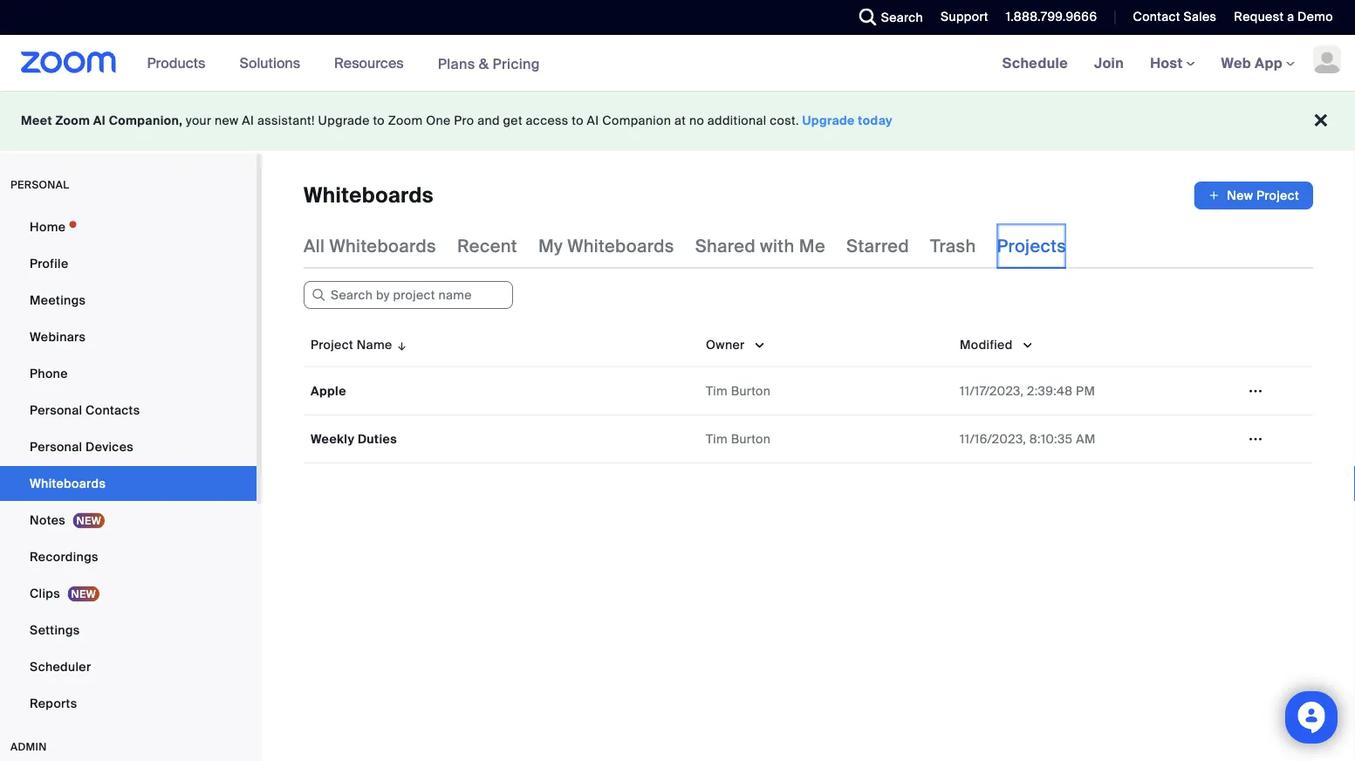 Task type: locate. For each thing, give the bounding box(es) containing it.
whiteboards inside personal menu menu
[[30, 475, 106, 491]]

2:39:48
[[1027, 383, 1073, 399]]

2 tim from the top
[[706, 431, 728, 447]]

request a demo link
[[1221, 0, 1355, 35], [1234, 9, 1334, 25]]

home link
[[0, 209, 257, 244]]

1 tim burton from the top
[[706, 383, 771, 399]]

edit project image for 11/16/2023, 8:10:35 am
[[1242, 431, 1270, 447]]

application containing project name
[[304, 323, 1314, 463]]

11/17/2023,
[[960, 383, 1024, 399]]

devices
[[86, 439, 134, 455]]

0 horizontal spatial project
[[311, 336, 353, 352]]

1 horizontal spatial ai
[[242, 113, 254, 129]]

project right new
[[1257, 187, 1300, 203]]

cost.
[[770, 113, 799, 129]]

contact
[[1133, 9, 1181, 25]]

ai
[[93, 113, 106, 129], [242, 113, 254, 129], [587, 113, 599, 129]]

name
[[357, 336, 392, 352]]

application
[[304, 323, 1314, 463]]

your
[[186, 113, 211, 129]]

search
[[881, 9, 923, 25]]

1 edit project image from the top
[[1242, 383, 1270, 399]]

personal inside "link"
[[30, 439, 82, 455]]

0 vertical spatial burton
[[731, 383, 771, 399]]

add image
[[1208, 187, 1220, 204]]

meet zoom ai companion, your new ai assistant! upgrade to zoom one pro and get access to ai companion at no additional cost. upgrade today
[[21, 113, 893, 129]]

new
[[1227, 187, 1254, 203]]

a
[[1287, 9, 1295, 25]]

companion
[[602, 113, 671, 129]]

2 tim burton from the top
[[706, 431, 771, 447]]

1.888.799.9666 button
[[993, 0, 1102, 35], [1006, 9, 1097, 25]]

0 horizontal spatial upgrade
[[318, 113, 370, 129]]

upgrade
[[318, 113, 370, 129], [803, 113, 855, 129]]

project
[[1257, 187, 1300, 203], [311, 336, 353, 352]]

webinars link
[[0, 319, 257, 354]]

products button
[[147, 35, 213, 91]]

trash
[[930, 235, 976, 257]]

zoom left one
[[388, 113, 423, 129]]

1 vertical spatial tim
[[706, 431, 728, 447]]

2 horizontal spatial ai
[[587, 113, 599, 129]]

ai left companion
[[587, 113, 599, 129]]

whiteboards application
[[304, 182, 1314, 209]]

phone
[[30, 365, 68, 381]]

to right "access"
[[572, 113, 584, 129]]

access
[[526, 113, 569, 129]]

2 burton from the top
[[731, 431, 771, 447]]

all whiteboards
[[304, 235, 436, 257]]

demo
[[1298, 9, 1334, 25]]

2 edit project image from the top
[[1242, 431, 1270, 447]]

whiteboards down personal devices
[[30, 475, 106, 491]]

1 vertical spatial personal
[[30, 439, 82, 455]]

0 vertical spatial edit project image
[[1242, 383, 1270, 399]]

web app
[[1222, 54, 1283, 72]]

2 zoom from the left
[[388, 113, 423, 129]]

0 vertical spatial personal
[[30, 402, 82, 418]]

1 horizontal spatial project
[[1257, 187, 1300, 203]]

edit project image
[[1242, 383, 1270, 399], [1242, 431, 1270, 447]]

meetings navigation
[[989, 35, 1355, 92]]

1 vertical spatial edit project image
[[1242, 431, 1270, 447]]

shared
[[695, 235, 756, 257]]

1 personal from the top
[[30, 402, 82, 418]]

all
[[304, 235, 325, 257]]

0 vertical spatial project
[[1257, 187, 1300, 203]]

personal down 'personal contacts'
[[30, 439, 82, 455]]

request a demo
[[1234, 9, 1334, 25]]

upgrade down the product information navigation
[[318, 113, 370, 129]]

products
[[147, 54, 205, 72]]

pm
[[1076, 383, 1096, 399]]

product information navigation
[[134, 35, 553, 92]]

ai right 'new'
[[242, 113, 254, 129]]

tim
[[706, 383, 728, 399], [706, 431, 728, 447]]

tabs of all whiteboard page tab list
[[304, 223, 1067, 269]]

to down resources "dropdown button"
[[373, 113, 385, 129]]

profile picture image
[[1314, 45, 1341, 73]]

ai left companion,
[[93, 113, 106, 129]]

contact sales link
[[1120, 0, 1221, 35], [1133, 9, 1217, 25]]

0 vertical spatial tim
[[706, 383, 728, 399]]

new
[[215, 113, 239, 129]]

owner
[[706, 336, 745, 352]]

burton
[[731, 383, 771, 399], [731, 431, 771, 447]]

to
[[373, 113, 385, 129], [572, 113, 584, 129]]

1 tim from the top
[[706, 383, 728, 399]]

zoom right meet in the top left of the page
[[55, 113, 90, 129]]

upgrade today link
[[803, 113, 893, 129]]

tim for 11/17/2023,
[[706, 383, 728, 399]]

whiteboards
[[304, 182, 434, 209], [329, 235, 436, 257], [567, 235, 674, 257], [30, 475, 106, 491]]

and
[[478, 113, 500, 129]]

1 vertical spatial burton
[[731, 431, 771, 447]]

host
[[1150, 54, 1187, 72]]

0 horizontal spatial zoom
[[55, 113, 90, 129]]

weekly
[[311, 431, 355, 447]]

admin
[[10, 740, 47, 754]]

0 vertical spatial tim burton
[[706, 383, 771, 399]]

tim burton for 11/17/2023, 2:39:48 pm
[[706, 383, 771, 399]]

whiteboards link
[[0, 466, 257, 501]]

2 to from the left
[[572, 113, 584, 129]]

duties
[[358, 431, 397, 447]]

notes link
[[0, 503, 257, 538]]

tim for 11/16/2023,
[[706, 431, 728, 447]]

1 vertical spatial tim burton
[[706, 431, 771, 447]]

me
[[799, 235, 826, 257]]

personal
[[30, 402, 82, 418], [30, 439, 82, 455]]

plans & pricing link
[[438, 54, 540, 73], [438, 54, 540, 73]]

whiteboards up all whiteboards
[[304, 182, 434, 209]]

0 horizontal spatial ai
[[93, 113, 106, 129]]

with
[[760, 235, 795, 257]]

my
[[538, 235, 563, 257]]

contact sales
[[1133, 9, 1217, 25]]

1 vertical spatial project
[[311, 336, 353, 352]]

banner
[[0, 35, 1355, 92]]

web app button
[[1222, 54, 1295, 72]]

scheduler link
[[0, 649, 257, 684]]

1 burton from the top
[[731, 383, 771, 399]]

0 horizontal spatial to
[[373, 113, 385, 129]]

1 horizontal spatial zoom
[[388, 113, 423, 129]]

1 horizontal spatial to
[[572, 113, 584, 129]]

project left name
[[311, 336, 353, 352]]

apple
[[311, 383, 346, 399]]

upgrade right the cost.
[[803, 113, 855, 129]]

new project
[[1227, 187, 1300, 203]]

solutions
[[239, 54, 300, 72]]

web
[[1222, 54, 1252, 72]]

project inside button
[[1257, 187, 1300, 203]]

1 horizontal spatial upgrade
[[803, 113, 855, 129]]

personal down phone
[[30, 402, 82, 418]]

2 personal from the top
[[30, 439, 82, 455]]

personal
[[10, 178, 69, 192]]

zoom
[[55, 113, 90, 129], [388, 113, 423, 129]]

today
[[858, 113, 893, 129]]

personal menu menu
[[0, 209, 257, 723]]

arrow down image
[[392, 334, 408, 355]]



Task type: vqa. For each thing, say whether or not it's contained in the screenshot.
Home "Link"
yes



Task type: describe. For each thing, give the bounding box(es) containing it.
zoom logo image
[[21, 51, 117, 73]]

support
[[941, 9, 989, 25]]

pricing
[[493, 54, 540, 73]]

app
[[1255, 54, 1283, 72]]

shared with me
[[695, 235, 826, 257]]

meetings
[[30, 292, 86, 308]]

resources button
[[334, 35, 412, 91]]

personal devices
[[30, 439, 134, 455]]

weekly duties
[[311, 431, 397, 447]]

reports link
[[0, 686, 257, 721]]

edit project image for 11/17/2023, 2:39:48 pm
[[1242, 383, 1270, 399]]

resources
[[334, 54, 404, 72]]

banner containing products
[[0, 35, 1355, 92]]

schedule
[[1003, 54, 1068, 72]]

plans & pricing
[[438, 54, 540, 73]]

host button
[[1150, 54, 1195, 72]]

pro
[[454, 113, 474, 129]]

at
[[675, 113, 686, 129]]

new project button
[[1194, 182, 1314, 209]]

no
[[689, 113, 704, 129]]

tim burton for 11/16/2023, 8:10:35 am
[[706, 431, 771, 447]]

Search text field
[[304, 281, 513, 309]]

11/17/2023, 2:39:48 pm
[[960, 383, 1096, 399]]

recordings link
[[0, 539, 257, 574]]

clips
[[30, 585, 60, 601]]

join
[[1095, 54, 1124, 72]]

projects
[[997, 235, 1067, 257]]

profile link
[[0, 246, 257, 281]]

additional
[[708, 113, 767, 129]]

schedule link
[[989, 35, 1081, 91]]

am
[[1076, 431, 1096, 447]]

1.888.799.9666
[[1006, 9, 1097, 25]]

reports
[[30, 695, 77, 711]]

whiteboards inside application
[[304, 182, 434, 209]]

search button
[[846, 0, 928, 35]]

join link
[[1081, 35, 1137, 91]]

personal for personal contacts
[[30, 402, 82, 418]]

one
[[426, 113, 451, 129]]

2 upgrade from the left
[[803, 113, 855, 129]]

sales
[[1184, 9, 1217, 25]]

personal devices link
[[0, 429, 257, 464]]

my whiteboards
[[538, 235, 674, 257]]

meetings link
[[0, 283, 257, 318]]

3 ai from the left
[[587, 113, 599, 129]]

project name
[[311, 336, 392, 352]]

11/16/2023,
[[960, 431, 1026, 447]]

starred
[[847, 235, 910, 257]]

request
[[1234, 9, 1284, 25]]

whiteboards up search text field
[[329, 235, 436, 257]]

burton for 11/16/2023, 8:10:35 am
[[731, 431, 771, 447]]

&
[[479, 54, 489, 73]]

8:10:35
[[1030, 431, 1073, 447]]

recordings
[[30, 549, 98, 565]]

personal contacts link
[[0, 393, 257, 428]]

personal for personal devices
[[30, 439, 82, 455]]

1 to from the left
[[373, 113, 385, 129]]

personal contacts
[[30, 402, 140, 418]]

1 ai from the left
[[93, 113, 106, 129]]

get
[[503, 113, 523, 129]]

1 upgrade from the left
[[318, 113, 370, 129]]

solutions button
[[239, 35, 308, 91]]

project inside application
[[311, 336, 353, 352]]

1 zoom from the left
[[55, 113, 90, 129]]

assistant!
[[257, 113, 315, 129]]

profile
[[30, 255, 68, 271]]

whiteboards right my
[[567, 235, 674, 257]]

clips link
[[0, 576, 257, 611]]

plans
[[438, 54, 475, 73]]

contacts
[[86, 402, 140, 418]]

companion,
[[109, 113, 183, 129]]

burton for 11/17/2023, 2:39:48 pm
[[731, 383, 771, 399]]

recent
[[457, 235, 517, 257]]

2 ai from the left
[[242, 113, 254, 129]]

meet zoom ai companion, footer
[[0, 91, 1355, 151]]

webinars
[[30, 329, 86, 345]]

modified
[[960, 336, 1013, 352]]

settings
[[30, 622, 80, 638]]

settings link
[[0, 613, 257, 648]]

scheduler
[[30, 659, 91, 675]]

phone link
[[0, 356, 257, 391]]



